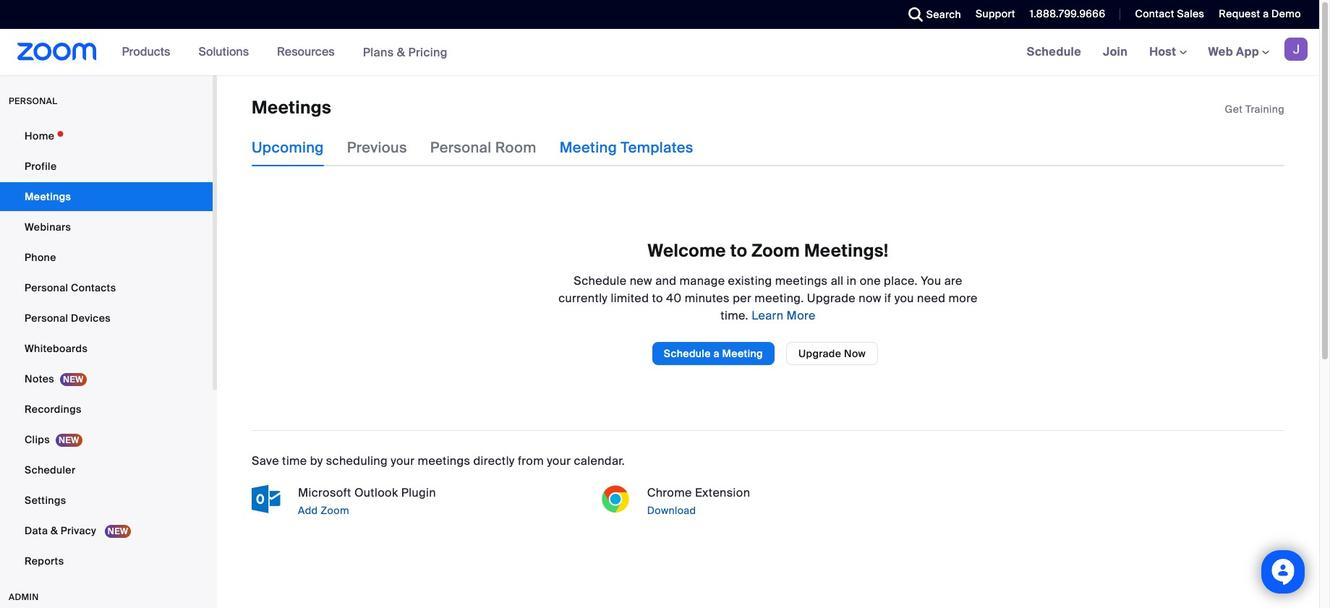 Task type: vqa. For each thing, say whether or not it's contained in the screenshot.
Templates
yes



Task type: describe. For each thing, give the bounding box(es) containing it.
add zoom link
[[295, 502, 587, 519]]

directly
[[474, 454, 515, 469]]

sales
[[1178, 7, 1205, 20]]

data
[[25, 525, 48, 538]]

whiteboards
[[25, 342, 88, 355]]

data & privacy link
[[0, 517, 213, 546]]

upgrade inside upgrade now button
[[799, 347, 842, 360]]

& for pricing
[[397, 44, 405, 60]]

schedule new and manage existing meetings all in one place. you are currently limited to 40 minutes per meeting. upgrade now if you need more time.
[[559, 273, 978, 323]]

phone
[[25, 251, 56, 264]]

search button
[[898, 0, 965, 29]]

scheduler
[[25, 464, 76, 477]]

whiteboards link
[[0, 334, 213, 363]]

plugin
[[401, 485, 436, 501]]

web
[[1209, 44, 1234, 59]]

meetings navigation
[[1016, 29, 1320, 76]]

admin
[[9, 592, 39, 603]]

if
[[885, 291, 892, 306]]

notes link
[[0, 365, 213, 394]]

microsoft outlook plugin add zoom
[[298, 485, 436, 517]]

personal for personal contacts
[[25, 281, 68, 294]]

upgrade inside schedule new and manage existing meetings all in one place. you are currently limited to 40 minutes per meeting. upgrade now if you need more time.
[[807, 291, 856, 306]]

1 horizontal spatial zoom
[[752, 240, 800, 262]]

contacts
[[71, 281, 116, 294]]

settings link
[[0, 486, 213, 515]]

personal devices
[[25, 312, 111, 325]]

request a demo
[[1219, 7, 1302, 20]]

download link
[[644, 502, 936, 519]]

schedule for schedule new and manage existing meetings all in one place. you are currently limited to 40 minutes per meeting. upgrade now if you need more time.
[[574, 273, 627, 289]]

zoom logo image
[[17, 43, 97, 61]]

plans & pricing
[[363, 44, 448, 60]]

previous
[[347, 138, 407, 157]]

webinars link
[[0, 213, 213, 242]]

download
[[647, 504, 696, 517]]

personal room
[[430, 138, 537, 157]]

join link
[[1093, 29, 1139, 75]]

1 your from the left
[[391, 454, 415, 469]]

new
[[630, 273, 653, 289]]

personal
[[9, 96, 58, 107]]

webinars
[[25, 221, 71, 234]]

profile picture image
[[1285, 38, 1308, 61]]

existing
[[728, 273, 772, 289]]

upcoming
[[252, 138, 324, 157]]

products button
[[122, 29, 177, 75]]

banner containing products
[[0, 29, 1320, 76]]

contact
[[1136, 7, 1175, 20]]

all
[[831, 273, 844, 289]]

extension
[[695, 485, 751, 501]]

reports
[[25, 555, 64, 568]]

app
[[1237, 44, 1260, 59]]

one
[[860, 273, 881, 289]]

schedule link
[[1016, 29, 1093, 75]]

1.888.799.9666 button up join on the top
[[1019, 0, 1110, 29]]

meeting.
[[755, 291, 804, 306]]

reports link
[[0, 547, 213, 576]]

you
[[895, 291, 914, 306]]

limited
[[611, 291, 649, 306]]

meeting inside button
[[722, 347, 763, 360]]

more
[[787, 308, 816, 323]]

home
[[25, 130, 54, 143]]

pricing
[[408, 44, 448, 60]]

scheduler link
[[0, 456, 213, 485]]

in
[[847, 273, 857, 289]]

data & privacy
[[25, 525, 99, 538]]

tabs of meeting tab list
[[252, 129, 717, 167]]

upgrade now
[[799, 347, 866, 360]]

settings
[[25, 494, 66, 507]]

solutions
[[199, 44, 249, 59]]

home link
[[0, 122, 213, 151]]

more
[[949, 291, 978, 306]]

welcome to zoom meetings!
[[648, 240, 889, 262]]

upgrade now button
[[786, 342, 879, 365]]

save
[[252, 454, 279, 469]]

plans
[[363, 44, 394, 60]]

host button
[[1150, 44, 1187, 59]]



Task type: locate. For each thing, give the bounding box(es) containing it.
1 vertical spatial meetings
[[25, 190, 71, 203]]

manage
[[680, 273, 725, 289]]

& inside 'personal menu' menu
[[51, 525, 58, 538]]

get
[[1225, 103, 1243, 116]]

a inside button
[[714, 347, 720, 360]]

resources button
[[277, 29, 341, 75]]

personal devices link
[[0, 304, 213, 333]]

banner
[[0, 29, 1320, 76]]

contact sales link
[[1125, 0, 1209, 29], [1136, 7, 1205, 20]]

meetings for your
[[418, 454, 471, 469]]

2 horizontal spatial schedule
[[1027, 44, 1082, 59]]

personal up "whiteboards"
[[25, 312, 68, 325]]

meetings up meeting.
[[775, 273, 828, 289]]

products
[[122, 44, 170, 59]]

phone link
[[0, 243, 213, 272]]

personal inside tabs of meeting tab list
[[430, 138, 492, 157]]

meetings inside schedule new and manage existing meetings all in one place. you are currently limited to 40 minutes per meeting. upgrade now if you need more time.
[[775, 273, 828, 289]]

1 vertical spatial upgrade
[[799, 347, 842, 360]]

schedule for schedule
[[1027, 44, 1082, 59]]

support link
[[965, 0, 1019, 29], [976, 7, 1016, 20]]

time
[[282, 454, 307, 469]]

clips link
[[0, 425, 213, 454]]

personal for personal room
[[430, 138, 492, 157]]

a left demo
[[1263, 7, 1269, 20]]

schedule for schedule a meeting
[[664, 347, 711, 360]]

currently
[[559, 291, 608, 306]]

to inside schedule new and manage existing meetings all in one place. you are currently limited to 40 minutes per meeting. upgrade now if you need more time.
[[652, 291, 663, 306]]

upgrade down all
[[807, 291, 856, 306]]

place.
[[884, 273, 918, 289]]

product information navigation
[[111, 29, 459, 76]]

you
[[921, 273, 942, 289]]

40
[[666, 291, 682, 306]]

templates
[[621, 138, 694, 157]]

1 vertical spatial meetings
[[418, 454, 471, 469]]

resources
[[277, 44, 335, 59]]

recordings
[[25, 403, 82, 416]]

devices
[[71, 312, 111, 325]]

meetings!
[[805, 240, 889, 262]]

to up existing
[[731, 240, 748, 262]]

personal inside "link"
[[25, 281, 68, 294]]

welcome
[[648, 240, 726, 262]]

0 horizontal spatial your
[[391, 454, 415, 469]]

a for schedule
[[714, 347, 720, 360]]

request a demo link
[[1209, 0, 1320, 29], [1219, 7, 1302, 20]]

web app button
[[1209, 44, 1270, 59]]

learn more link
[[749, 308, 816, 323]]

zoom inside microsoft outlook plugin add zoom
[[321, 504, 349, 517]]

scheduling
[[326, 454, 388, 469]]

personal
[[430, 138, 492, 157], [25, 281, 68, 294], [25, 312, 68, 325]]

1.888.799.9666
[[1030, 7, 1106, 20]]

personal menu menu
[[0, 122, 213, 577]]

recordings link
[[0, 395, 213, 424]]

1 horizontal spatial meetings
[[252, 96, 331, 119]]

meeting templates
[[560, 138, 694, 157]]

1 vertical spatial personal
[[25, 281, 68, 294]]

your right from
[[547, 454, 571, 469]]

1 horizontal spatial meeting
[[722, 347, 763, 360]]

1 vertical spatial a
[[714, 347, 720, 360]]

meetings for existing
[[775, 273, 828, 289]]

a
[[1263, 7, 1269, 20], [714, 347, 720, 360]]

join
[[1103, 44, 1128, 59]]

1 vertical spatial zoom
[[321, 504, 349, 517]]

and
[[656, 273, 677, 289]]

microsoft
[[298, 485, 351, 501]]

zoom up existing
[[752, 240, 800, 262]]

personal contacts link
[[0, 274, 213, 302]]

clips
[[25, 433, 50, 446]]

0 horizontal spatial meetings
[[418, 454, 471, 469]]

0 vertical spatial a
[[1263, 7, 1269, 20]]

1 horizontal spatial schedule
[[664, 347, 711, 360]]

1 horizontal spatial a
[[1263, 7, 1269, 20]]

learn
[[752, 308, 784, 323]]

get training
[[1225, 103, 1285, 116]]

0 vertical spatial meetings
[[775, 273, 828, 289]]

& inside product information navigation
[[397, 44, 405, 60]]

0 horizontal spatial schedule
[[574, 273, 627, 289]]

0 horizontal spatial meetings
[[25, 190, 71, 203]]

your up 'plugin'
[[391, 454, 415, 469]]

& right data
[[51, 525, 58, 538]]

meetings inside 'personal menu' menu
[[25, 190, 71, 203]]

zoom
[[752, 240, 800, 262], [321, 504, 349, 517]]

support
[[976, 7, 1016, 20]]

2 vertical spatial schedule
[[664, 347, 711, 360]]

to
[[731, 240, 748, 262], [652, 291, 663, 306]]

2 your from the left
[[547, 454, 571, 469]]

chrome extension download
[[647, 485, 751, 517]]

&
[[397, 44, 405, 60], [51, 525, 58, 538]]

schedule inside schedule new and manage existing meetings all in one place. you are currently limited to 40 minutes per meeting. upgrade now if you need more time.
[[574, 273, 627, 289]]

contact sales
[[1136, 7, 1205, 20]]

meeting down time.
[[722, 347, 763, 360]]

search
[[927, 8, 962, 21]]

0 horizontal spatial meeting
[[560, 138, 617, 157]]

schedule down the '40'
[[664, 347, 711, 360]]

0 vertical spatial upgrade
[[807, 291, 856, 306]]

1 horizontal spatial your
[[547, 454, 571, 469]]

personal down phone
[[25, 281, 68, 294]]

1.888.799.9666 button up the schedule link
[[1030, 7, 1106, 20]]

solutions button
[[199, 29, 255, 75]]

1 horizontal spatial to
[[731, 240, 748, 262]]

to left the '40'
[[652, 291, 663, 306]]

1 vertical spatial meeting
[[722, 347, 763, 360]]

0 vertical spatial to
[[731, 240, 748, 262]]

0 vertical spatial schedule
[[1027, 44, 1082, 59]]

meetings
[[775, 273, 828, 289], [418, 454, 471, 469]]

personal left room
[[430, 138, 492, 157]]

host
[[1150, 44, 1180, 59]]

web app
[[1209, 44, 1260, 59]]

zoom down microsoft
[[321, 504, 349, 517]]

add
[[298, 504, 318, 517]]

1 vertical spatial &
[[51, 525, 58, 538]]

meetings up upcoming
[[252, 96, 331, 119]]

by
[[310, 454, 323, 469]]

request
[[1219, 7, 1261, 20]]

1 horizontal spatial &
[[397, 44, 405, 60]]

meeting left templates
[[560, 138, 617, 157]]

& right plans
[[397, 44, 405, 60]]

a down minutes
[[714, 347, 720, 360]]

personal for personal devices
[[25, 312, 68, 325]]

from
[[518, 454, 544, 469]]

0 horizontal spatial &
[[51, 525, 58, 538]]

learn more
[[749, 308, 816, 323]]

get training link
[[1225, 103, 1285, 116]]

schedule a meeting
[[664, 347, 763, 360]]

1 vertical spatial to
[[652, 291, 663, 306]]

0 horizontal spatial to
[[652, 291, 663, 306]]

personal contacts
[[25, 281, 116, 294]]

1 horizontal spatial meetings
[[775, 273, 828, 289]]

now
[[859, 291, 882, 306]]

meeting inside tab list
[[560, 138, 617, 157]]

schedule a meeting button
[[653, 342, 775, 365]]

outlook
[[354, 485, 398, 501]]

calendar.
[[574, 454, 625, 469]]

schedule inside button
[[664, 347, 711, 360]]

now
[[844, 347, 866, 360]]

demo
[[1272, 7, 1302, 20]]

0 vertical spatial meetings
[[252, 96, 331, 119]]

0 horizontal spatial zoom
[[321, 504, 349, 517]]

room
[[495, 138, 537, 157]]

your
[[391, 454, 415, 469], [547, 454, 571, 469]]

0 vertical spatial zoom
[[752, 240, 800, 262]]

2 vertical spatial personal
[[25, 312, 68, 325]]

meetings up webinars
[[25, 190, 71, 203]]

a for request
[[1263, 7, 1269, 20]]

meetings link
[[0, 182, 213, 211]]

notes
[[25, 373, 54, 386]]

per
[[733, 291, 752, 306]]

privacy
[[61, 525, 96, 538]]

training
[[1246, 103, 1285, 116]]

profile
[[25, 160, 57, 173]]

plans & pricing link
[[363, 44, 448, 60], [363, 44, 448, 60]]

schedule down 1.888.799.9666
[[1027, 44, 1082, 59]]

1 vertical spatial schedule
[[574, 273, 627, 289]]

0 horizontal spatial a
[[714, 347, 720, 360]]

upgrade left 'now'
[[799, 347, 842, 360]]

time.
[[721, 308, 749, 323]]

0 vertical spatial personal
[[430, 138, 492, 157]]

0 vertical spatial meeting
[[560, 138, 617, 157]]

& for privacy
[[51, 525, 58, 538]]

0 vertical spatial &
[[397, 44, 405, 60]]

meetings up 'plugin'
[[418, 454, 471, 469]]

schedule inside meetings navigation
[[1027, 44, 1082, 59]]

schedule up currently on the left of page
[[574, 273, 627, 289]]



